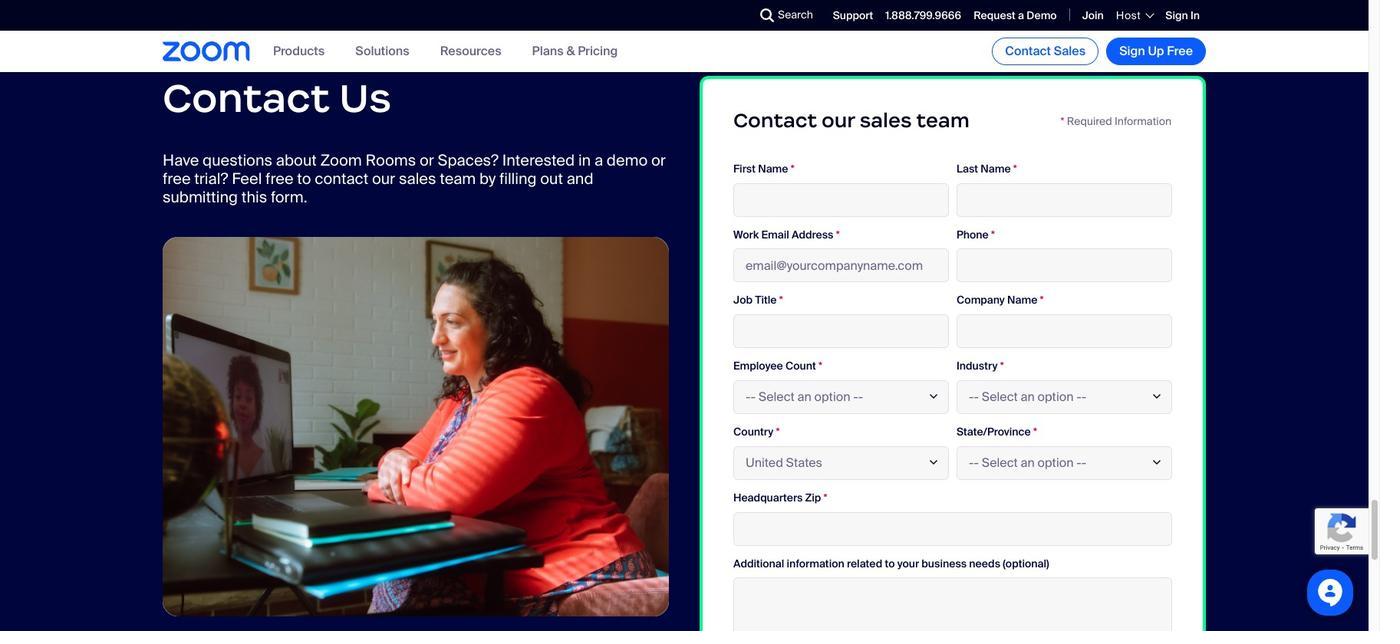 Task type: describe. For each thing, give the bounding box(es) containing it.
sign in link
[[1166, 8, 1200, 22]]

host button
[[1117, 8, 1154, 22]]

work email address *
[[734, 228, 840, 241]]

industry
[[957, 359, 998, 373]]

* right company
[[1040, 293, 1044, 307]]

have questions about zoom rooms or spaces? interested in a demo or free trial? feel free to contact our sales team by filling out and submitting this form.
[[163, 150, 666, 207]]

(optional)
[[1003, 557, 1050, 571]]

out
[[541, 168, 563, 188]]

up
[[1149, 43, 1165, 59]]

host
[[1117, 8, 1142, 22]]

zoom logo image
[[163, 42, 250, 61]]

sign for sign up free
[[1120, 43, 1146, 59]]

first
[[734, 162, 756, 176]]

1 or from the left
[[420, 150, 434, 170]]

job
[[734, 293, 753, 307]]

by
[[480, 168, 496, 188]]

resources
[[440, 43, 502, 59]]

1.888.799.9666
[[886, 8, 962, 22]]

sales inside have questions about zoom rooms or spaces? interested in a demo or free trial? feel free to contact our sales team by filling out and submitting this form.
[[399, 168, 436, 188]]

none text field inside contact our sales team element
[[734, 512, 1173, 546]]

0 vertical spatial team
[[917, 108, 970, 133]]

employee
[[734, 359, 784, 373]]

email@yourcompanyname.com text field
[[734, 249, 949, 283]]

free
[[1168, 43, 1194, 59]]

have
[[163, 150, 199, 170]]

business
[[922, 557, 967, 571]]

solutions button
[[356, 43, 410, 59]]

required
[[1068, 114, 1113, 128]]

our inside have questions about zoom rooms or spaces? interested in a demo or free trial? feel free to contact our sales team by filling out and submitting this form.
[[372, 168, 395, 188]]

contact sales link
[[993, 38, 1099, 65]]

join link
[[1083, 8, 1104, 22]]

support
[[833, 8, 874, 22]]

request
[[974, 8, 1016, 22]]

sign for sign in
[[1166, 8, 1189, 22]]

to inside contact our sales team element
[[885, 557, 895, 571]]

count
[[786, 359, 817, 373]]

demo
[[607, 150, 648, 170]]

first name *
[[734, 162, 795, 176]]

* right address
[[836, 228, 840, 241]]

contact
[[315, 168, 369, 188]]

0 vertical spatial a
[[1019, 8, 1025, 22]]

country
[[734, 425, 774, 439]]

* right count
[[819, 359, 823, 373]]

country *
[[734, 425, 780, 439]]

search image
[[761, 8, 775, 22]]

plans & pricing
[[532, 43, 618, 59]]

* right country
[[776, 425, 780, 439]]

1 horizontal spatial our
[[822, 108, 855, 133]]

headquarters zip *
[[734, 491, 828, 505]]

last name *
[[957, 162, 1018, 176]]

form.
[[271, 187, 308, 207]]

* right last
[[1014, 162, 1018, 176]]

rooms
[[366, 150, 416, 170]]

about
[[276, 150, 317, 170]]

products button
[[273, 43, 325, 59]]

sign in
[[1166, 8, 1200, 22]]

2 or from the left
[[652, 150, 666, 170]]

search
[[778, 8, 813, 21]]

headquarters
[[734, 491, 803, 505]]

request a demo
[[974, 8, 1057, 22]]



Task type: vqa. For each thing, say whether or not it's contained in the screenshot.
expedite
no



Task type: locate. For each thing, give the bounding box(es) containing it.
team up last
[[917, 108, 970, 133]]

0 horizontal spatial free
[[163, 168, 191, 188]]

* right title
[[780, 293, 784, 307]]

state/province *
[[957, 425, 1038, 439]]

* required information
[[1061, 114, 1172, 128]]

filling
[[500, 168, 537, 188]]

contact down zoom logo at left
[[163, 73, 330, 123]]

or right the demo
[[652, 150, 666, 170]]

to
[[297, 168, 311, 188], [885, 557, 895, 571]]

name for first
[[758, 162, 789, 176]]

title
[[755, 293, 777, 307]]

support link
[[833, 8, 874, 22]]

search image
[[761, 8, 775, 22]]

contact us
[[163, 73, 392, 123]]

company
[[957, 293, 1005, 307]]

* right first
[[791, 162, 795, 176]]

information
[[787, 557, 845, 571]]

0 vertical spatial our
[[822, 108, 855, 133]]

additional
[[734, 557, 785, 571]]

information
[[1115, 114, 1172, 128]]

submitting
[[163, 187, 238, 207]]

team inside have questions about zoom rooms or spaces? interested in a demo or free trial? feel free to contact our sales team by filling out and submitting this form.
[[440, 168, 476, 188]]

last
[[957, 162, 979, 176]]

plans & pricing link
[[532, 43, 618, 59]]

additional information related to your business needs (optional)
[[734, 557, 1050, 571]]

1 vertical spatial sales
[[399, 168, 436, 188]]

1 horizontal spatial sign
[[1166, 8, 1189, 22]]

free
[[163, 168, 191, 188], [266, 168, 294, 188]]

None text field
[[734, 512, 1173, 546]]

1 horizontal spatial sales
[[860, 108, 912, 133]]

free right feel
[[266, 168, 294, 188]]

0 vertical spatial sales
[[860, 108, 912, 133]]

1 vertical spatial to
[[885, 557, 895, 571]]

1 vertical spatial sign
[[1120, 43, 1146, 59]]

0 horizontal spatial sales
[[399, 168, 436, 188]]

name for last
[[981, 162, 1011, 176]]

in
[[579, 150, 591, 170]]

contact up first name *
[[734, 108, 817, 133]]

1 horizontal spatial or
[[652, 150, 666, 170]]

0 vertical spatial sign
[[1166, 8, 1189, 22]]

2 free from the left
[[266, 168, 294, 188]]

solutions
[[356, 43, 410, 59]]

related
[[847, 557, 883, 571]]

spaces?
[[438, 150, 499, 170]]

zip
[[806, 491, 822, 505]]

contact sales
[[1006, 43, 1086, 59]]

sales inside contact our sales team element
[[860, 108, 912, 133]]

demo
[[1027, 8, 1057, 22]]

needs
[[970, 557, 1001, 571]]

to inside have questions about zoom rooms or spaces? interested in a demo or free trial? feel free to contact our sales team by filling out and submitting this form.
[[297, 168, 311, 188]]

request a demo link
[[974, 8, 1057, 22]]

0 horizontal spatial or
[[420, 150, 434, 170]]

contact our sales team
[[734, 108, 970, 133]]

resources button
[[440, 43, 502, 59]]

team left by
[[440, 168, 476, 188]]

*
[[1061, 114, 1065, 128], [791, 162, 795, 176], [1014, 162, 1018, 176], [836, 228, 840, 241], [992, 228, 996, 241], [780, 293, 784, 307], [1040, 293, 1044, 307], [819, 359, 823, 373], [1001, 359, 1005, 373], [776, 425, 780, 439], [1034, 425, 1038, 439], [824, 491, 828, 505]]

products
[[273, 43, 325, 59]]

* right industry
[[1001, 359, 1005, 373]]

* left required
[[1061, 114, 1065, 128]]

in
[[1191, 8, 1200, 22]]

1 horizontal spatial contact
[[734, 108, 817, 133]]

sign up free
[[1120, 43, 1194, 59]]

0 vertical spatial to
[[297, 168, 311, 188]]

sign left in
[[1166, 8, 1189, 22]]

name right first
[[758, 162, 789, 176]]

1 vertical spatial a
[[595, 150, 603, 170]]

contact for contact us
[[163, 73, 330, 123]]

contact
[[1006, 43, 1052, 59], [163, 73, 330, 123], [734, 108, 817, 133]]

contact down request a demo
[[1006, 43, 1052, 59]]

contact for contact our sales team
[[734, 108, 817, 133]]

employee count *
[[734, 359, 823, 373]]

0 horizontal spatial our
[[372, 168, 395, 188]]

a inside have questions about zoom rooms or spaces? interested in a demo or free trial? feel free to contact our sales team by filling out and submitting this form.
[[595, 150, 603, 170]]

your
[[898, 557, 920, 571]]

name
[[758, 162, 789, 176], [981, 162, 1011, 176], [1008, 293, 1038, 307]]

1 vertical spatial our
[[372, 168, 395, 188]]

industry *
[[957, 359, 1005, 373]]

work
[[734, 228, 759, 241]]

questions
[[203, 150, 272, 170]]

job title *
[[734, 293, 784, 307]]

phone *
[[957, 228, 996, 241]]

a right in
[[595, 150, 603, 170]]

&
[[567, 43, 575, 59]]

free left the "trial?"
[[163, 168, 191, 188]]

* right zip
[[824, 491, 828, 505]]

sign left up
[[1120, 43, 1146, 59]]

feel
[[232, 168, 262, 188]]

us
[[339, 73, 392, 123]]

None text field
[[734, 183, 949, 217], [957, 183, 1173, 217], [957, 249, 1173, 283], [734, 315, 949, 349], [957, 315, 1173, 349], [734, 183, 949, 217], [957, 183, 1173, 217], [957, 249, 1173, 283], [734, 315, 949, 349], [957, 315, 1173, 349]]

0 horizontal spatial sign
[[1120, 43, 1146, 59]]

sales
[[1054, 43, 1086, 59]]

and
[[567, 168, 594, 188]]

a left the demo
[[1019, 8, 1025, 22]]

* right phone
[[992, 228, 996, 241]]

Additional information related to your business needs (optional) text field
[[734, 578, 1173, 632]]

1 horizontal spatial team
[[917, 108, 970, 133]]

sales
[[860, 108, 912, 133], [399, 168, 436, 188]]

name for company
[[1008, 293, 1038, 307]]

sign up free link
[[1107, 38, 1207, 65]]

this
[[242, 187, 267, 207]]

1 horizontal spatial free
[[266, 168, 294, 188]]

interested
[[503, 150, 575, 170]]

0 horizontal spatial to
[[297, 168, 311, 188]]

1 free from the left
[[163, 168, 191, 188]]

or
[[420, 150, 434, 170], [652, 150, 666, 170]]

state/province
[[957, 425, 1031, 439]]

team
[[917, 108, 970, 133], [440, 168, 476, 188]]

email
[[762, 228, 790, 241]]

our
[[822, 108, 855, 133], [372, 168, 395, 188]]

None search field
[[705, 3, 765, 28]]

0 horizontal spatial contact
[[163, 73, 330, 123]]

trial?
[[194, 168, 228, 188]]

name right company
[[1008, 293, 1038, 307]]

or right rooms
[[420, 150, 434, 170]]

phone
[[957, 228, 989, 241]]

name right last
[[981, 162, 1011, 176]]

customer service agent image
[[163, 237, 669, 617]]

to left "your" at the bottom of the page
[[885, 557, 895, 571]]

contact our sales team element
[[700, 76, 1207, 632]]

pricing
[[578, 43, 618, 59]]

join
[[1083, 8, 1104, 22]]

plans
[[532, 43, 564, 59]]

zoom
[[320, 150, 362, 170]]

address
[[792, 228, 834, 241]]

0 horizontal spatial team
[[440, 168, 476, 188]]

1 horizontal spatial a
[[1019, 8, 1025, 22]]

1.888.799.9666 link
[[886, 8, 962, 22]]

* right state/province
[[1034, 425, 1038, 439]]

contact for contact sales
[[1006, 43, 1052, 59]]

2 horizontal spatial contact
[[1006, 43, 1052, 59]]

1 horizontal spatial to
[[885, 557, 895, 571]]

a
[[1019, 8, 1025, 22], [595, 150, 603, 170]]

company name *
[[957, 293, 1044, 307]]

to left contact
[[297, 168, 311, 188]]

1 vertical spatial team
[[440, 168, 476, 188]]

0 horizontal spatial a
[[595, 150, 603, 170]]



